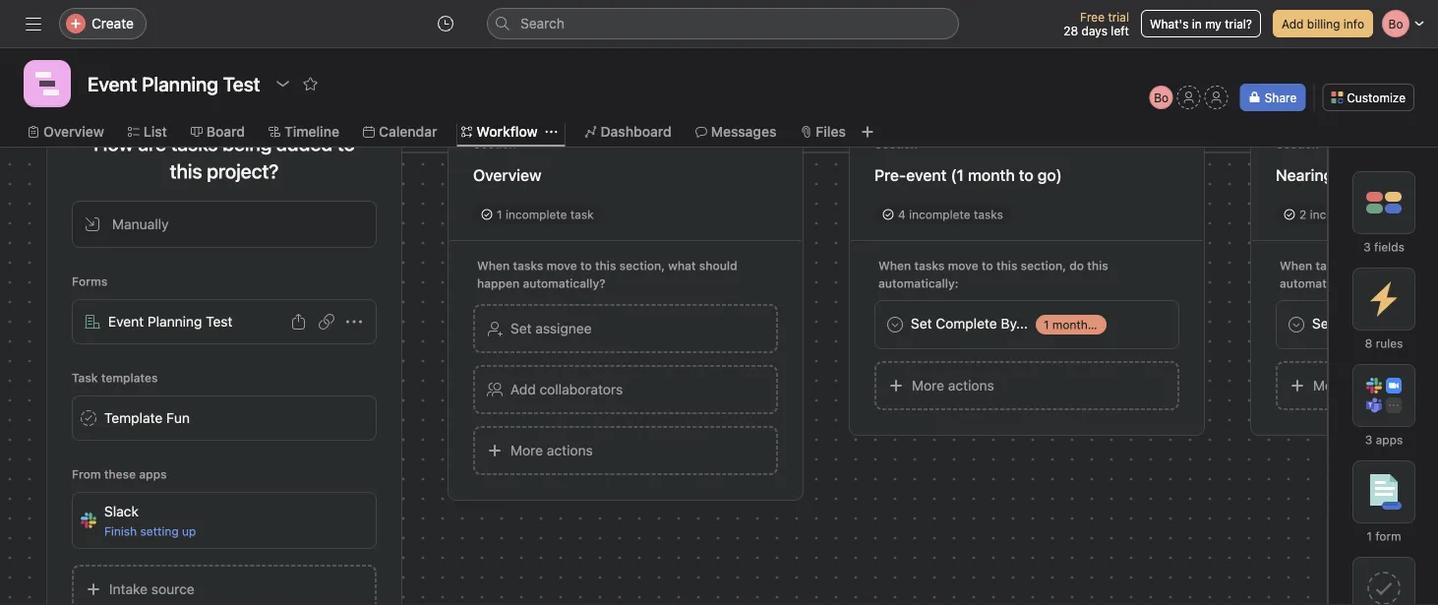 Task type: locate. For each thing, give the bounding box(es) containing it.
complete down when tasks move to this section, do this automatically:
[[936, 315, 998, 332]]

bo button
[[1150, 86, 1174, 109]]

section, left do
[[1021, 259, 1067, 273]]

to down the fields
[[1384, 259, 1395, 273]]

add inside button
[[1282, 17, 1304, 31]]

copy form link image
[[319, 314, 335, 330]]

when inside when tasks move to this section, what should happen automatically?
[[477, 259, 510, 273]]

add left billing at the right
[[1282, 17, 1304, 31]]

assignee
[[536, 320, 592, 337]]

1 horizontal spatial incomplete
[[909, 208, 971, 221]]

1 set complete by... from the left
[[911, 315, 1028, 332]]

event for pre-
[[907, 166, 947, 185]]

0 vertical spatial show options image
[[275, 76, 291, 92]]

1 horizontal spatial more actions button
[[875, 361, 1180, 410]]

this inside when tasks move to this section, what should happen automatically?
[[595, 259, 616, 273]]

free
[[1081, 10, 1105, 24]]

by...
[[1001, 315, 1028, 332], [1403, 315, 1430, 332]]

1 up the happen
[[497, 208, 502, 221]]

0 horizontal spatial section,
[[620, 259, 665, 273]]

move inside when tasks move to this section, do this automatically:
[[948, 259, 979, 273]]

set complete by... down when tasks move to this section, do this automatically:
[[911, 315, 1028, 332]]

task templates
[[72, 371, 158, 385]]

1 horizontal spatial more actions
[[912, 377, 995, 394]]

2 when from the left
[[879, 259, 912, 273]]

0 horizontal spatial move
[[547, 259, 577, 273]]

more actions button down add collaborators button
[[473, 426, 778, 475]]

incomplete for overview
[[506, 208, 567, 221]]

move inside when tasks move to this sec
[[1350, 259, 1380, 273]]

by... inside set complete by... button
[[1403, 315, 1430, 332]]

tasks inside when tasks move to this section, do this automatically:
[[915, 259, 945, 273]]

apps
[[1376, 433, 1404, 447], [139, 467, 167, 481]]

this left do
[[997, 259, 1018, 273]]

before
[[1092, 318, 1128, 332]]

to for nearing event (2 week
[[1384, 259, 1395, 273]]

event left (1
[[907, 166, 947, 185]]

complete inside button
[[1338, 315, 1399, 332]]

3 for 3 apps
[[1366, 433, 1373, 447]]

more section actions image
[[1158, 136, 1174, 152]]

set down automatically:
[[911, 315, 933, 332]]

month right (1
[[968, 166, 1015, 185]]

add left collaborators
[[511, 381, 536, 398]]

2 this from the left
[[997, 259, 1018, 273]]

move up automatically:
[[948, 259, 979, 273]]

to for pre-event (1 month to go)
[[982, 259, 994, 273]]

move up the automatically?
[[547, 259, 577, 273]]

tasks up the fields
[[1375, 208, 1405, 221]]

are
[[138, 132, 166, 155]]

2 complete from the left
[[1338, 315, 1399, 332]]

3 move from the left
[[1350, 259, 1380, 273]]

0 horizontal spatial by...
[[1001, 315, 1028, 332]]

show options image left add to starred image
[[275, 76, 291, 92]]

1 horizontal spatial add
[[1282, 17, 1304, 31]]

manually
[[112, 216, 169, 232]]

0 horizontal spatial when
[[477, 259, 510, 273]]

when inside when tasks move to this section, do this automatically:
[[879, 259, 912, 273]]

2 horizontal spatial event
[[1338, 166, 1378, 185]]

2 horizontal spatial incomplete
[[1310, 208, 1372, 221]]

2 by... from the left
[[1403, 315, 1430, 332]]

set assignee button
[[473, 304, 778, 353]]

tasks up this project?
[[171, 132, 218, 155]]

set assignee
[[511, 320, 592, 337]]

1 horizontal spatial section
[[875, 137, 918, 151]]

by... up the "rules"
[[1403, 315, 1430, 332]]

0 horizontal spatial apps
[[139, 467, 167, 481]]

section, for overview
[[620, 259, 665, 273]]

more for pre-
[[912, 377, 945, 394]]

1 horizontal spatial section,
[[1021, 259, 1067, 273]]

0 horizontal spatial more actions
[[511, 442, 593, 459]]

more actions button
[[875, 361, 1180, 410], [1276, 361, 1439, 410], [473, 426, 778, 475]]

being
[[223, 132, 272, 155]]

2 move from the left
[[948, 259, 979, 273]]

section, left what
[[620, 259, 665, 273]]

tasks up automatically:
[[915, 259, 945, 273]]

0 horizontal spatial set complete by...
[[911, 315, 1028, 332]]

0 horizontal spatial more
[[511, 442, 543, 459]]

info
[[1344, 17, 1365, 31]]

when inside when tasks move to this sec
[[1280, 259, 1313, 273]]

section, inside when tasks move to this section, do this automatically:
[[1021, 259, 1067, 273]]

2 horizontal spatial actions
[[1350, 377, 1396, 394]]

complete
[[936, 315, 998, 332], [1338, 315, 1399, 332]]

overview down timeline image
[[43, 124, 104, 140]]

incomplete for pre-event (1 month to go)
[[909, 208, 971, 221]]

overview
[[43, 124, 104, 140], [473, 166, 542, 185]]

2 horizontal spatial move
[[1350, 259, 1380, 273]]

to down the 4 incomplete tasks
[[982, 259, 994, 273]]

template fun button
[[72, 396, 377, 441]]

test
[[206, 313, 233, 330]]

intake
[[109, 581, 148, 597]]

set
[[911, 315, 933, 332], [1313, 315, 1334, 332], [511, 320, 532, 337]]

2 section, from the left
[[1021, 259, 1067, 273]]

pre-
[[875, 166, 907, 185]]

show options image right copy form link image
[[346, 314, 362, 330]]

1 horizontal spatial complete
[[1338, 315, 1399, 332]]

when down 2
[[1280, 259, 1313, 273]]

1 horizontal spatial by...
[[1403, 315, 1430, 332]]

1 move from the left
[[547, 259, 577, 273]]

month left before at the bottom right
[[1053, 318, 1088, 332]]

how are tasks being added to this project?
[[94, 132, 355, 183]]

tasks down pre-event (1 month to go)
[[974, 208, 1004, 221]]

to inside when tasks move to this section, do this automatically:
[[982, 259, 994, 273]]

1 horizontal spatial move
[[948, 259, 979, 273]]

3 for 3 fields
[[1364, 240, 1372, 254]]

incomplete left task
[[506, 208, 567, 221]]

set complete by... button
[[1276, 300, 1439, 349]]

apps right these
[[139, 467, 167, 481]]

dashboard link
[[585, 121, 672, 143]]

pre-event (1 month to go)
[[875, 166, 1063, 185]]

automatically?
[[523, 277, 606, 290]]

1 section, from the left
[[620, 259, 665, 273]]

overview inside button
[[473, 166, 542, 185]]

set left assignee
[[511, 320, 532, 337]]

None text field
[[83, 66, 265, 101]]

move for pre-event (1 month to go)
[[948, 259, 979, 273]]

this left sec
[[1398, 259, 1420, 273]]

2
[[1300, 208, 1307, 221]]

1 horizontal spatial overview
[[473, 166, 542, 185]]

0 vertical spatial overview
[[43, 124, 104, 140]]

board link
[[191, 121, 245, 143]]

0 horizontal spatial 1
[[497, 208, 502, 221]]

to up the automatically?
[[581, 259, 592, 273]]

1 vertical spatial 3
[[1366, 433, 1373, 447]]

to inside when tasks move to this sec
[[1384, 259, 1395, 273]]

1 vertical spatial overview
[[473, 166, 542, 185]]

section up nearing
[[1276, 137, 1320, 151]]

to right added
[[337, 132, 355, 155]]

2 vertical spatial 1
[[1367, 529, 1373, 543]]

share
[[1265, 91, 1297, 104]]

1 horizontal spatial event
[[1131, 318, 1162, 332]]

3 down 8
[[1366, 433, 1373, 447]]

trial?
[[1225, 17, 1253, 31]]

timeline image
[[35, 72, 59, 95]]

actions
[[949, 377, 995, 394], [1350, 377, 1396, 394], [547, 442, 593, 459]]

2 horizontal spatial when
[[1280, 259, 1313, 273]]

to for overview
[[581, 259, 592, 273]]

1 horizontal spatial 1
[[1044, 318, 1050, 332]]

incomplete right the 4
[[909, 208, 971, 221]]

add collaborators
[[511, 381, 623, 398]]

add
[[1282, 17, 1304, 31], [511, 381, 536, 398]]

add to starred image
[[303, 76, 318, 92]]

add tab image
[[860, 124, 876, 140]]

1 when from the left
[[477, 259, 510, 273]]

0 vertical spatial apps
[[1376, 433, 1404, 447]]

3 this from the left
[[1088, 259, 1109, 273]]

section left tab actions icon
[[473, 137, 517, 151]]

fun
[[166, 410, 190, 426]]

2 horizontal spatial set
[[1313, 315, 1334, 332]]

template
[[104, 410, 163, 426]]

by... down when tasks move to this section, do this automatically:
[[1001, 315, 1028, 332]]

8
[[1366, 337, 1373, 350]]

3 when from the left
[[1280, 259, 1313, 273]]

incomplete for nearing event (2 week
[[1310, 208, 1372, 221]]

0 vertical spatial 3
[[1364, 240, 1372, 254]]

1 vertical spatial show options image
[[346, 314, 362, 330]]

1 month before event
[[1044, 318, 1162, 332]]

1 section from the left
[[473, 137, 517, 151]]

free trial 28 days left
[[1064, 10, 1130, 37]]

this
[[595, 259, 616, 273], [997, 259, 1018, 273], [1088, 259, 1109, 273], [1398, 259, 1420, 273]]

1 by... from the left
[[1001, 315, 1028, 332]]

1 horizontal spatial when
[[879, 259, 912, 273]]

messages link
[[696, 121, 777, 143]]

section up pre- on the right
[[875, 137, 918, 151]]

4 this from the left
[[1398, 259, 1420, 273]]

tasks
[[171, 132, 218, 155], [974, 208, 1004, 221], [1375, 208, 1405, 221], [513, 259, 544, 273], [915, 259, 945, 273], [1316, 259, 1347, 273]]

left
[[1111, 24, 1130, 37]]

0 horizontal spatial show options image
[[275, 76, 291, 92]]

2 horizontal spatial 1
[[1367, 529, 1373, 543]]

1 horizontal spatial actions
[[949, 377, 995, 394]]

when up the happen
[[477, 259, 510, 273]]

2 horizontal spatial more actions button
[[1276, 361, 1439, 410]]

incomplete right 2
[[1310, 208, 1372, 221]]

event right before at the bottom right
[[1131, 318, 1162, 332]]

dashboard
[[601, 124, 672, 140]]

0 horizontal spatial incomplete
[[506, 208, 567, 221]]

event left (2
[[1338, 166, 1378, 185]]

2 section from the left
[[875, 137, 918, 151]]

1 left before at the bottom right
[[1044, 318, 1050, 332]]

more actions button for week
[[1276, 361, 1439, 410]]

event inside pre-event (1 month to go) button
[[907, 166, 947, 185]]

4 incomplete tasks
[[899, 208, 1004, 221]]

show options image
[[275, 76, 291, 92], [346, 314, 362, 330]]

1 horizontal spatial more
[[912, 377, 945, 394]]

add for add billing info
[[1282, 17, 1304, 31]]

0 horizontal spatial section
[[473, 137, 517, 151]]

tasks down 2 incomplete tasks
[[1316, 259, 1347, 273]]

bo
[[1155, 91, 1169, 104]]

28
[[1064, 24, 1079, 37]]

1 incomplete from the left
[[506, 208, 567, 221]]

tasks up the happen
[[513, 259, 544, 273]]

2 set complete by... from the left
[[1313, 315, 1430, 332]]

section for overview
[[473, 137, 517, 151]]

more actions button down 1 month before event
[[875, 361, 1180, 410]]

add collaborators button
[[473, 365, 778, 414]]

tasks inside when tasks move to this sec
[[1316, 259, 1347, 273]]

when for pre-event (1 month to go)
[[879, 259, 912, 273]]

2 incomplete from the left
[[909, 208, 971, 221]]

1 horizontal spatial set complete by...
[[1313, 315, 1430, 332]]

2 horizontal spatial section
[[1276, 137, 1320, 151]]

more
[[912, 377, 945, 394], [1314, 377, 1346, 394], [511, 442, 543, 459]]

this up the automatically?
[[595, 259, 616, 273]]

0 vertical spatial 1
[[497, 208, 502, 221]]

1 this from the left
[[595, 259, 616, 273]]

0 horizontal spatial event
[[907, 166, 947, 185]]

more actions button down 8
[[1276, 361, 1439, 410]]

0 vertical spatial month
[[968, 166, 1015, 185]]

0 horizontal spatial add
[[511, 381, 536, 398]]

section, for pre-event (1 month to go)
[[1021, 259, 1067, 273]]

this inside when tasks move to this sec
[[1398, 259, 1420, 273]]

set complete by... up 8
[[1313, 315, 1430, 332]]

0 vertical spatial add
[[1282, 17, 1304, 31]]

3 incomplete from the left
[[1310, 208, 1372, 221]]

0 horizontal spatial set
[[511, 320, 532, 337]]

go)
[[1038, 166, 1063, 185]]

1 vertical spatial month
[[1053, 318, 1088, 332]]

event
[[907, 166, 947, 185], [1338, 166, 1378, 185], [1131, 318, 1162, 332]]

should
[[699, 259, 738, 273]]

0 horizontal spatial overview
[[43, 124, 104, 140]]

event inside nearing event (2 week button
[[1338, 166, 1378, 185]]

what's in my trial?
[[1150, 17, 1253, 31]]

section, inside when tasks move to this section, what should happen automatically?
[[620, 259, 665, 273]]

actions for (1
[[949, 377, 995, 394]]

0 horizontal spatial actions
[[547, 442, 593, 459]]

0 horizontal spatial complete
[[936, 315, 998, 332]]

1 vertical spatial 1
[[1044, 318, 1050, 332]]

apps down the "rules"
[[1376, 433, 1404, 447]]

pre-event (1 month to go) button
[[875, 157, 1180, 193]]

complete up 8
[[1338, 315, 1399, 332]]

add inside button
[[511, 381, 536, 398]]

2 horizontal spatial more actions
[[1314, 377, 1396, 394]]

when up automatically:
[[879, 259, 912, 273]]

when for nearing event (2 week
[[1280, 259, 1313, 273]]

1 vertical spatial apps
[[139, 467, 167, 481]]

more actions for (1
[[912, 377, 995, 394]]

to left go)
[[1019, 166, 1034, 185]]

move down 3 fields
[[1350, 259, 1380, 273]]

1 left form
[[1367, 529, 1373, 543]]

0 horizontal spatial month
[[968, 166, 1015, 185]]

section,
[[620, 259, 665, 273], [1021, 259, 1067, 273]]

add billing info button
[[1273, 10, 1374, 37]]

move inside when tasks move to this section, what should happen automatically?
[[547, 259, 577, 273]]

month
[[968, 166, 1015, 185], [1053, 318, 1088, 332]]

messages
[[711, 124, 777, 140]]

how
[[94, 132, 134, 155]]

overview down workflow
[[473, 166, 542, 185]]

3 left the fields
[[1364, 240, 1372, 254]]

automatically:
[[879, 277, 959, 290]]

to inside when tasks move to this section, what should happen automatically?
[[581, 259, 592, 273]]

2 horizontal spatial more
[[1314, 377, 1346, 394]]

happen
[[477, 277, 520, 290]]

this right do
[[1088, 259, 1109, 273]]

set complete by...
[[911, 315, 1028, 332], [1313, 315, 1430, 332]]

1 vertical spatial add
[[511, 381, 536, 398]]

rules
[[1376, 337, 1404, 350]]

set down when tasks move to this sec
[[1313, 315, 1334, 332]]

workflow
[[477, 124, 538, 140]]



Task type: describe. For each thing, give the bounding box(es) containing it.
add for add collaborators
[[511, 381, 536, 398]]

up
[[182, 525, 196, 538]]

these
[[104, 467, 136, 481]]

more for nearing
[[1314, 377, 1346, 394]]

history image
[[438, 16, 454, 31]]

3 fields
[[1364, 240, 1405, 254]]

1 horizontal spatial set
[[911, 315, 933, 332]]

more actions button for month
[[875, 361, 1180, 410]]

customize
[[1348, 91, 1406, 104]]

1 form
[[1367, 529, 1402, 543]]

from these apps
[[72, 467, 167, 481]]

8 rules
[[1366, 337, 1404, 350]]

fields
[[1375, 240, 1405, 254]]

sec
[[1423, 259, 1439, 273]]

source
[[151, 581, 195, 597]]

template fun
[[104, 410, 190, 426]]

intake source
[[109, 581, 195, 597]]

1 horizontal spatial show options image
[[346, 314, 362, 330]]

week
[[1402, 166, 1439, 185]]

1 complete from the left
[[936, 315, 998, 332]]

in
[[1193, 17, 1202, 31]]

days
[[1082, 24, 1108, 37]]

more actions for (2
[[1314, 377, 1396, 394]]

when tasks move to this section, do this automatically:
[[879, 259, 1109, 290]]

1 for 1 month before event
[[1044, 318, 1050, 332]]

when for overview
[[477, 259, 510, 273]]

tasks inside how are tasks being added to this project?
[[171, 132, 218, 155]]

trial
[[1108, 10, 1130, 24]]

3 apps
[[1366, 433, 1404, 447]]

board
[[206, 124, 245, 140]]

create button
[[59, 8, 147, 39]]

calendar
[[379, 124, 437, 140]]

added
[[277, 132, 333, 155]]

my
[[1206, 17, 1222, 31]]

event
[[108, 313, 144, 330]]

search list box
[[487, 8, 960, 39]]

slack finish setting up
[[104, 503, 196, 538]]

form
[[1376, 529, 1402, 543]]

workflow link
[[461, 121, 538, 143]]

move for nearing event (2 week
[[1350, 259, 1380, 273]]

tab actions image
[[546, 126, 558, 138]]

share form image
[[291, 314, 307, 330]]

templates
[[101, 371, 158, 385]]

section for pre-event (1 month to go)
[[875, 137, 918, 151]]

set complete by... inside button
[[1313, 315, 1430, 332]]

planning
[[148, 313, 202, 330]]

what
[[668, 259, 696, 273]]

event for nearing
[[1338, 166, 1378, 185]]

do
[[1070, 259, 1085, 273]]

share button
[[1241, 84, 1306, 111]]

billing
[[1308, 17, 1341, 31]]

slack image
[[81, 513, 96, 528]]

this for overview
[[595, 259, 616, 273]]

3 section from the left
[[1276, 137, 1320, 151]]

actions for (2
[[1350, 377, 1396, 394]]

files
[[816, 124, 846, 140]]

collaborators
[[540, 381, 623, 398]]

what's
[[1150, 17, 1189, 31]]

setting
[[140, 525, 179, 538]]

slack
[[104, 503, 139, 520]]

search button
[[487, 8, 960, 39]]

1 incomplete task
[[497, 208, 594, 221]]

add billing info
[[1282, 17, 1365, 31]]

nearing event (2 week
[[1276, 166, 1439, 185]]

overview button
[[473, 157, 778, 193]]

files link
[[800, 121, 846, 143]]

event planning test button
[[72, 299, 377, 344]]

1 for 1 form
[[1367, 529, 1373, 543]]

calendar link
[[363, 121, 437, 143]]

this for nearing event (2 week
[[1398, 259, 1420, 273]]

finish
[[104, 525, 137, 538]]

1 for 1 incomplete task
[[497, 208, 502, 221]]

1 horizontal spatial apps
[[1376, 433, 1404, 447]]

overview link
[[28, 121, 104, 143]]

0 horizontal spatial more actions button
[[473, 426, 778, 475]]

4
[[899, 208, 906, 221]]

(1
[[951, 166, 964, 185]]

intake source button
[[72, 565, 377, 605]]

timeline
[[284, 124, 339, 140]]

task
[[72, 371, 98, 385]]

move for overview
[[547, 259, 577, 273]]

expand sidebar image
[[26, 16, 41, 31]]

what's in my trial? button
[[1142, 10, 1262, 37]]

(2
[[1382, 166, 1398, 185]]

to inside button
[[1019, 166, 1034, 185]]

to inside how are tasks being added to this project?
[[337, 132, 355, 155]]

nearing
[[1276, 166, 1334, 185]]

create
[[92, 15, 134, 31]]

timeline link
[[269, 121, 339, 143]]

list
[[144, 124, 167, 140]]

nearing event (2 week button
[[1276, 157, 1439, 193]]

more section actions image
[[757, 136, 773, 152]]

forms
[[72, 275, 108, 288]]

list link
[[128, 121, 167, 143]]

customize button
[[1323, 84, 1415, 111]]

event planning test
[[108, 313, 233, 330]]

this for pre-event (1 month to go)
[[997, 259, 1018, 273]]

tasks inside when tasks move to this section, what should happen automatically?
[[513, 259, 544, 273]]

month inside button
[[968, 166, 1015, 185]]

when tasks move to this sec
[[1280, 259, 1439, 290]]

2 incomplete tasks
[[1300, 208, 1405, 221]]

1 horizontal spatial month
[[1053, 318, 1088, 332]]

search
[[521, 15, 565, 31]]



Task type: vqa. For each thing, say whether or not it's contained in the screenshot.
Free trial 28 days left at right top
yes



